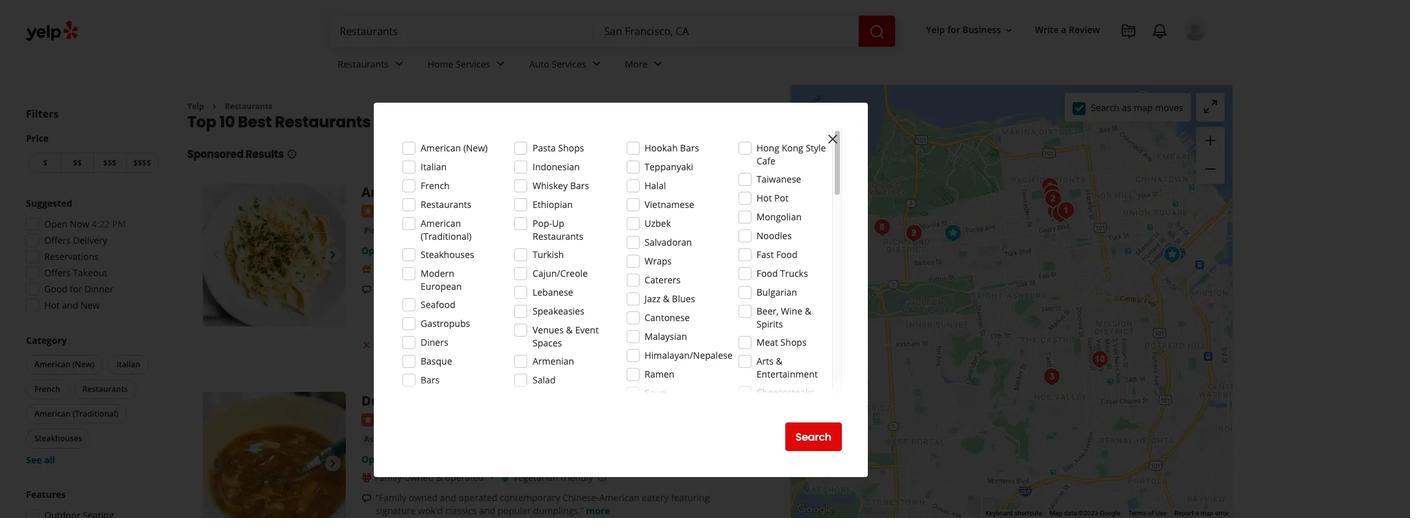 Task type: describe. For each thing, give the bounding box(es) containing it.
san
[[415, 111, 445, 133]]

search as map moves
[[1091, 101, 1184, 114]]

1 vertical spatial friendly
[[561, 471, 593, 484]]

0 vertical spatial dumpling baby china bistro image
[[941, 221, 967, 247]]

(new) inside button
[[73, 359, 94, 370]]

american (new) inside button
[[34, 359, 94, 370]]

services for auto services
[[552, 58, 586, 70]]

all inside '"i love amici's pizza. it's consistently delicious. today, i'm not feeling well at all so i ordered a pizza. the delivery guy came through the front gate and disappeared with my order…"'
[[695, 283, 704, 295]]

good
[[44, 283, 67, 295]]

user actions element
[[916, 16, 1226, 96]]

price
[[26, 132, 49, 144]]

reservations
[[44, 250, 99, 263]]

pm for open now 4:22 pm
[[112, 218, 126, 230]]

map
[[1050, 510, 1063, 517]]

asian
[[364, 434, 386, 445]]

16 family owned v2 image
[[362, 473, 372, 483]]

up
[[552, 217, 565, 230]]

more for pizzeria
[[412, 309, 436, 321]]

american inside "family owned and operated contemporary chinese-american eatery featuring signature wok'd classics and popular dumplings."
[[600, 492, 640, 504]]

wine
[[781, 305, 803, 317]]

expand map image
[[1203, 99, 1219, 114]]

zoom in image
[[1203, 133, 1219, 148]]

operated for and
[[459, 492, 498, 504]]

16 chevron down v2 image
[[1004, 25, 1015, 36]]

now
[[70, 218, 89, 230]]

bottega image
[[1088, 347, 1114, 373]]

fusion
[[388, 434, 413, 445]]

bay
[[462, 225, 478, 237]]

1 vertical spatial takeout
[[514, 340, 544, 352]]

view
[[668, 339, 693, 354]]

marufuku ramen image
[[1048, 201, 1074, 227]]

malaysian
[[645, 330, 688, 343]]

and inside group
[[62, 299, 78, 312]]

meat shops
[[757, 336, 807, 349]]

open for now
[[44, 218, 68, 230]]

& up wok'd
[[436, 471, 443, 484]]

(traditional) inside button
[[73, 409, 118, 420]]

moves
[[1156, 101, 1184, 114]]

see all button
[[26, 454, 55, 466]]

italian inside search dialog
[[421, 161, 447, 173]]

amici's east coast pizzeria at cloudkitchens soma link
[[362, 184, 687, 201]]

slideshow element for dumpling
[[203, 392, 346, 518]]

and inside '"i love amici's pizza. it's consistently delicious. today, i'm not feeling well at all so i ordered a pizza. the delivery guy came through the front gate and disappeared with my order…"'
[[640, 296, 656, 308]]

1 vertical spatial food
[[757, 267, 778, 280]]

close image
[[825, 131, 841, 147]]

24 chevron down v2 image for more
[[651, 56, 666, 72]]

open until 10:00 pm
[[362, 245, 449, 257]]

mission bay
[[427, 225, 478, 237]]

noodles
[[757, 230, 792, 242]]

(19
[[453, 205, 466, 217]]

business
[[963, 24, 1002, 36]]

feeling
[[634, 283, 662, 295]]

asian fusion button
[[362, 433, 416, 446]]

24 chevron down v2 image for home services
[[493, 56, 509, 72]]

search for search as map moves
[[1091, 101, 1120, 114]]

bistro
[[504, 392, 543, 410]]

16 speech v2 image for amici's east coast pizzeria at cloudkitchens soma
[[362, 285, 372, 295]]

pot
[[775, 192, 789, 204]]

& for venues & event spaces
[[566, 324, 573, 336]]

0 vertical spatial pizza.
[[436, 283, 460, 295]]

restaurants inside business categories element
[[338, 58, 389, 70]]

search image
[[869, 24, 885, 39]]

beer, wine & spirits
[[757, 305, 812, 330]]

24 chevron down v2 image for auto services
[[589, 56, 605, 72]]

salvadoran
[[645, 236, 692, 248]]

all inside group
[[44, 454, 55, 466]]

keyboard
[[986, 510, 1013, 517]]

delivery
[[73, 234, 107, 247]]

3.1
[[437, 205, 450, 217]]

terms
[[1129, 510, 1147, 517]]

hot for hot pot
[[757, 192, 772, 204]]

map for error
[[1201, 510, 1214, 517]]

top 10 best restaurants near san francisco, california
[[187, 111, 608, 133]]

0 vertical spatial food
[[777, 248, 798, 261]]

a inside '"i love amici's pizza. it's consistently delicious. today, i'm not feeling well at all so i ordered a pizza. the delivery guy came through the front gate and disappeared with my order…"'
[[413, 296, 418, 308]]

group containing suggested
[[22, 197, 161, 316]]

meat
[[757, 336, 779, 349]]

owned for family-
[[405, 471, 434, 484]]

price group
[[26, 132, 161, 176]]

hookah bars
[[645, 142, 700, 154]]

filters
[[26, 107, 59, 121]]

hot for hot and new
[[44, 299, 60, 312]]

bars for whiskey bars
[[570, 180, 589, 192]]

see
[[26, 454, 42, 466]]

open now 4:22 pm
[[44, 218, 126, 230]]

takeout inside group
[[73, 267, 107, 279]]

the snug image
[[1038, 174, 1064, 200]]

business categories element
[[328, 47, 1207, 85]]

& inside beer, wine & spirits
[[805, 305, 812, 317]]

previous image
[[208, 456, 224, 472]]

baby
[[428, 392, 460, 410]]

10
[[219, 111, 235, 133]]

speakeasies
[[533, 305, 585, 317]]

$$$
[[103, 157, 117, 168]]

terms of use
[[1129, 510, 1167, 517]]

& for jazz & blues
[[663, 293, 670, 305]]

search button
[[786, 423, 842, 451]]

kong
[[782, 142, 804, 154]]

hard rock cafe image
[[1131, 88, 1157, 114]]

sponsored
[[187, 147, 244, 162]]

amici's east coast pizzeria at cloudkitchens soma image
[[1160, 242, 1186, 268]]

today,
[[572, 283, 600, 295]]

taiwanese
[[757, 173, 802, 185]]

search for search
[[796, 430, 832, 445]]

mongolian
[[757, 211, 802, 223]]

"family
[[376, 492, 407, 504]]

italian for bottommost italian button
[[117, 359, 140, 370]]

arts & entertainment
[[757, 355, 818, 381]]

good for dinner
[[44, 283, 113, 295]]

american (traditional) inside search dialog
[[421, 217, 472, 243]]

4.3 star rating image
[[362, 414, 432, 427]]

venues & event spaces
[[533, 324, 599, 349]]

1 vertical spatial dumpling baby china bistro image
[[203, 392, 346, 518]]

services for home services
[[456, 58, 491, 70]]

0 vertical spatial restaurants link
[[328, 47, 417, 85]]

1 horizontal spatial italian button
[[392, 224, 422, 237]]

map region
[[728, 44, 1394, 518]]

offers for offers delivery
[[44, 234, 71, 247]]

next image for dumpling
[[325, 456, 341, 472]]

$$ button
[[61, 153, 93, 173]]

pizzeria
[[481, 184, 531, 201]]

italian for italian button to the right
[[394, 225, 420, 236]]

i'm
[[602, 283, 615, 295]]

for for dinner
[[70, 283, 82, 295]]

sponsored results
[[187, 147, 284, 162]]

operated for &
[[445, 471, 484, 484]]

(traditional) inside search dialog
[[421, 230, 472, 243]]

restaurants inside 'button'
[[82, 384, 128, 395]]

halal
[[645, 180, 666, 192]]

1 vertical spatial italian button
[[108, 355, 149, 375]]

bento peak image
[[902, 221, 928, 247]]

teppanyaki
[[645, 161, 694, 173]]

more
[[625, 58, 648, 70]]

eatery
[[642, 492, 669, 504]]

ordered
[[376, 296, 410, 308]]

amici's
[[362, 184, 407, 201]]

european
[[421, 280, 462, 293]]

fast food
[[757, 248, 798, 261]]

american inside american (new) button
[[34, 359, 70, 370]]

hot pot
[[757, 192, 789, 204]]

16 catering v2 image
[[362, 264, 372, 274]]

hot and new
[[44, 299, 100, 312]]

home
[[428, 58, 454, 70]]

bars for hookah bars
[[680, 142, 700, 154]]

(new) inside search dialog
[[464, 142, 488, 154]]

offers delivery
[[44, 234, 107, 247]]

report a map error
[[1175, 510, 1229, 517]]

use
[[1156, 510, 1167, 517]]

american (traditional) inside button
[[34, 409, 118, 420]]

lokma image
[[870, 215, 896, 241]]

16 close v2 image
[[362, 340, 372, 351]]

4:22
[[92, 218, 110, 230]]

the
[[446, 296, 462, 308]]

dumpling
[[362, 392, 425, 410]]

a for write
[[1062, 24, 1067, 36]]

american (new) inside search dialog
[[421, 142, 488, 154]]

suggested
[[26, 197, 72, 209]]

home services link
[[417, 47, 519, 85]]

style
[[806, 142, 826, 154]]

notifications image
[[1153, 23, 1168, 39]]



Task type: locate. For each thing, give the bounding box(es) containing it.
owned up "family
[[405, 471, 434, 484]]

american inside american (traditional) button
[[34, 409, 70, 420]]

category
[[26, 334, 67, 347]]

italian button
[[392, 224, 422, 237], [108, 355, 149, 375]]

0 horizontal spatial (new)
[[73, 359, 94, 370]]

16 speech v2 image down the 16 family owned v2 image
[[362, 493, 372, 504]]

1 vertical spatial pm
[[435, 245, 449, 257]]

0 horizontal spatial italian
[[117, 359, 140, 370]]

amici's
[[404, 283, 433, 295]]

shops for meat shops
[[781, 336, 807, 349]]

& right arts
[[776, 355, 783, 368]]

(traditional) down restaurants 'button'
[[73, 409, 118, 420]]

pizza. down european at the bottom left of the page
[[420, 296, 444, 308]]

0 horizontal spatial restaurants link
[[225, 101, 273, 112]]

1 horizontal spatial (new)
[[464, 142, 488, 154]]

more for bistro
[[586, 505, 610, 517]]

bars down basque
[[421, 374, 440, 386]]

fermentation lab image
[[1054, 198, 1080, 224]]

2 vertical spatial bars
[[421, 374, 440, 386]]

1 vertical spatial next image
[[325, 456, 341, 472]]

dumpling story image
[[1039, 181, 1066, 207]]

map data ©2023 google
[[1050, 510, 1121, 517]]

more link down chinese-
[[586, 505, 610, 517]]

1 vertical spatial restaurants link
[[225, 101, 273, 112]]

0 horizontal spatial yelp
[[187, 101, 204, 112]]

american down category
[[34, 359, 70, 370]]

"family owned and operated contemporary chinese-american eatery featuring signature wok'd classics and popular dumplings."
[[376, 492, 710, 517]]

open down the suggested
[[44, 218, 68, 230]]

0 vertical spatial hot
[[757, 192, 772, 204]]

more link
[[412, 309, 436, 321], [586, 505, 610, 517]]

spirits
[[757, 318, 783, 330]]

1 24 chevron down v2 image from the left
[[493, 56, 509, 72]]

(traditional) down 3.1
[[421, 230, 472, 243]]

$$$$
[[133, 157, 151, 168]]

0 horizontal spatial dumpling baby china bistro image
[[203, 392, 346, 518]]

order…"
[[376, 309, 410, 321]]

16 vegetarian v2 image
[[500, 473, 511, 483]]

friendly up chinese-
[[561, 471, 593, 484]]

0 vertical spatial american (traditional)
[[421, 217, 472, 243]]

0 horizontal spatial french
[[34, 384, 60, 395]]

italian button up restaurants 'button'
[[108, 355, 149, 375]]

16 info v2 image
[[287, 149, 297, 160]]

& left event
[[566, 324, 573, 336]]

at inside '"i love amici's pizza. it's consistently delicious. today, i'm not feeling well at all so i ordered a pizza. the delivery guy came through the front gate and disappeared with my order…"'
[[684, 283, 692, 295]]

services right home
[[456, 58, 491, 70]]

2 services from the left
[[552, 58, 586, 70]]

and
[[640, 296, 656, 308], [62, 299, 78, 312], [440, 492, 456, 504], [479, 505, 496, 517]]

more down amici's
[[412, 309, 436, 321]]

0 horizontal spatial 24 chevron down v2 image
[[391, 56, 407, 72]]

group
[[1197, 127, 1226, 184], [22, 197, 161, 316], [23, 334, 161, 467]]

bars up teppanyaki
[[680, 142, 700, 154]]

chinese-
[[563, 492, 600, 504]]

pm down 'mission' at the left top
[[435, 245, 449, 257]]

1 horizontal spatial friendly
[[561, 471, 593, 484]]

and up classics
[[440, 492, 456, 504]]

yelp link
[[187, 101, 204, 112]]

$$$ button
[[93, 153, 126, 173]]

2 24 chevron down v2 image from the left
[[589, 56, 605, 72]]

1 horizontal spatial dumpling baby china bistro image
[[941, 221, 967, 247]]

shops up indonesian
[[558, 142, 584, 154]]

classics
[[446, 505, 477, 517]]

cheesesteaks
[[757, 386, 815, 399]]

hot down good
[[44, 299, 60, 312]]

open for until
[[362, 245, 386, 257]]

&
[[663, 293, 670, 305], [805, 305, 812, 317], [566, 324, 573, 336], [776, 355, 783, 368], [436, 471, 443, 484]]

1 horizontal spatial search
[[1091, 101, 1120, 114]]

0 vertical spatial group
[[1197, 127, 1226, 184]]

1 vertical spatial all
[[44, 454, 55, 466]]

steakhouses inside search dialog
[[421, 248, 475, 261]]

nono image
[[1043, 198, 1069, 224]]

offers for offers takeout
[[44, 267, 71, 279]]

more link for bistro
[[586, 505, 610, 517]]

0 vertical spatial at
[[535, 184, 548, 201]]

2 vertical spatial open
[[362, 453, 386, 466]]

3.1 star rating image
[[362, 205, 432, 218]]

24 chevron down v2 image right auto services
[[589, 56, 605, 72]]

group containing category
[[23, 334, 161, 467]]

for down offers takeout
[[70, 283, 82, 295]]

gate
[[619, 296, 638, 308]]

venues
[[533, 324, 564, 336]]

american (traditional) down 3.1
[[421, 217, 472, 243]]

more link for pizzeria
[[412, 309, 436, 321]]

beer,
[[757, 305, 779, 317]]

report
[[1175, 510, 1194, 517]]

best
[[238, 111, 272, 133]]

1 vertical spatial shops
[[781, 336, 807, 349]]

0 horizontal spatial at
[[535, 184, 548, 201]]

16 speech v2 image left "i
[[362, 285, 372, 295]]

1 vertical spatial offers
[[44, 267, 71, 279]]

shops for pasta shops
[[558, 142, 584, 154]]

0 vertical spatial 16 speech v2 image
[[362, 285, 372, 295]]

friendly down turkish
[[525, 263, 557, 275]]

cantonese
[[645, 312, 690, 324]]

1 horizontal spatial map
[[1201, 510, 1214, 517]]

0 vertical spatial next image
[[325, 247, 341, 263]]

2 horizontal spatial italian
[[421, 161, 447, 173]]

1 horizontal spatial italian
[[394, 225, 420, 236]]

2 16 speech v2 image from the top
[[362, 493, 372, 504]]

24 chevron down v2 image
[[493, 56, 509, 72], [651, 56, 666, 72]]

24 chevron down v2 image for restaurants
[[391, 56, 407, 72]]

italian button up open until 10:00 pm
[[392, 224, 422, 237]]

owned up wok'd
[[409, 492, 438, 504]]

american down san
[[421, 142, 461, 154]]

0 vertical spatial american (new)
[[421, 142, 488, 154]]

2 next image from the top
[[325, 456, 341, 472]]

1 vertical spatial map
[[1201, 510, 1214, 517]]

bars
[[680, 142, 700, 154], [570, 180, 589, 192], [421, 374, 440, 386]]

shops up arts & entertainment in the right bottom of the page
[[781, 336, 807, 349]]

24 chevron down v2 image
[[391, 56, 407, 72], [589, 56, 605, 72]]

shops
[[558, 142, 584, 154], [781, 336, 807, 349]]

food up food trucks
[[777, 248, 798, 261]]

2 slideshow element from the top
[[203, 392, 346, 518]]

(19 reviews) link
[[453, 203, 503, 218]]

0 horizontal spatial for
[[70, 283, 82, 295]]

1 vertical spatial steakhouses
[[34, 433, 82, 444]]

a for report
[[1196, 510, 1200, 517]]

soup
[[645, 387, 667, 399]]

24 chevron down v2 image inside home services link
[[493, 56, 509, 72]]

outdoor seating
[[375, 340, 436, 352]]

all left the 'so'
[[695, 283, 704, 295]]

1 horizontal spatial at
[[684, 283, 692, 295]]

0 vertical spatial french
[[421, 180, 450, 192]]

1 horizontal spatial services
[[552, 58, 586, 70]]

american (new) down category
[[34, 359, 94, 370]]

italian
[[421, 161, 447, 173], [394, 225, 420, 236], [117, 359, 140, 370]]

a down amici's
[[413, 296, 418, 308]]

pizza. up 'the' in the left of the page
[[436, 283, 460, 295]]

american
[[421, 142, 461, 154], [421, 217, 461, 230], [34, 359, 70, 370], [34, 409, 70, 420], [600, 492, 640, 504]]

italian up restaurants 'button'
[[117, 359, 140, 370]]

shortcuts
[[1015, 510, 1042, 517]]

event
[[575, 324, 599, 336]]

1 16 speech v2 image from the top
[[362, 285, 372, 295]]

american (traditional) up steakhouses button
[[34, 409, 118, 420]]

french up '3.1' link
[[421, 180, 450, 192]]

0 vertical spatial italian
[[421, 161, 447, 173]]

map right as
[[1134, 101, 1154, 114]]

features group
[[22, 489, 161, 518]]

open up 16 catering v2 icon
[[362, 245, 386, 257]]

for for business
[[948, 24, 961, 36]]

next image
[[325, 247, 341, 263], [325, 456, 341, 472]]

yelp inside button
[[927, 24, 946, 36]]

french inside search dialog
[[421, 180, 450, 192]]

24 chevron down v2 image right more
[[651, 56, 666, 72]]

open inside group
[[44, 218, 68, 230]]

0 horizontal spatial bars
[[421, 374, 440, 386]]

offers
[[44, 234, 71, 247], [44, 267, 71, 279]]

american down french button
[[34, 409, 70, 420]]

(traditional)
[[421, 230, 472, 243], [73, 409, 118, 420]]

$
[[43, 157, 47, 168]]

0 vertical spatial takeout
[[73, 267, 107, 279]]

1 vertical spatial italian
[[394, 225, 420, 236]]

jazz & blues
[[645, 293, 696, 305]]

1 horizontal spatial steakhouses
[[421, 248, 475, 261]]

food down fast
[[757, 267, 778, 280]]

yelp for yelp for business
[[927, 24, 946, 36]]

asian fusion link
[[362, 433, 416, 446]]

16 chevron right v2 image
[[209, 101, 220, 112]]

1 vertical spatial at
[[684, 283, 692, 295]]

0 horizontal spatial friendly
[[525, 263, 557, 275]]

0 vertical spatial operated
[[445, 471, 484, 484]]

write
[[1036, 24, 1059, 36]]

0 horizontal spatial american (new)
[[34, 359, 94, 370]]

1 vertical spatial bars
[[570, 180, 589, 192]]

0 horizontal spatial map
[[1134, 101, 1154, 114]]

24 chevron down v2 image left auto
[[493, 56, 509, 72]]

himalayan/nepalese
[[645, 349, 733, 362]]

0 horizontal spatial more
[[412, 309, 436, 321]]

1 vertical spatial more
[[586, 505, 610, 517]]

family-owned & operated
[[375, 471, 484, 484]]

french down american (new) button
[[34, 384, 60, 395]]

soma
[[648, 184, 687, 201]]

view website
[[668, 339, 737, 354]]

0 vertical spatial steakhouses
[[421, 248, 475, 261]]

offers takeout
[[44, 267, 107, 279]]

16 checkmark v2 image
[[446, 340, 457, 351]]

2 offers from the top
[[44, 267, 71, 279]]

0 vertical spatial slideshow element
[[203, 184, 346, 327]]

24 chevron down v2 image inside more link
[[651, 56, 666, 72]]

search left as
[[1091, 101, 1120, 114]]

1 vertical spatial (new)
[[73, 359, 94, 370]]

armenian
[[533, 355, 575, 368]]

outdoor
[[375, 340, 407, 352]]

yelp for business button
[[921, 19, 1020, 42]]

services right auto
[[552, 58, 586, 70]]

hot left the pot
[[757, 192, 772, 204]]

(new) up restaurants 'button'
[[73, 359, 94, 370]]

1 offers from the top
[[44, 234, 71, 247]]

1 vertical spatial slideshow element
[[203, 392, 346, 518]]

takeout down venues
[[514, 340, 544, 352]]

0 horizontal spatial search
[[796, 430, 832, 445]]

1 vertical spatial yelp
[[187, 101, 204, 112]]

1 horizontal spatial hot
[[757, 192, 772, 204]]

steakhouses up the see all button
[[34, 433, 82, 444]]

italian up east at the left top
[[421, 161, 447, 173]]

diners
[[421, 336, 449, 349]]

0 horizontal spatial takeout
[[73, 267, 107, 279]]

so
[[707, 283, 717, 295]]

hot inside search dialog
[[757, 192, 772, 204]]

slideshow element for amici's
[[203, 184, 346, 327]]

dumplings."
[[534, 505, 584, 517]]

map left the error
[[1201, 510, 1214, 517]]

pasta
[[533, 142, 556, 154]]

american down 3.1
[[421, 217, 461, 230]]

little shucker image
[[1041, 186, 1067, 212]]

hot inside group
[[44, 299, 60, 312]]

0 horizontal spatial (traditional)
[[73, 409, 118, 420]]

1 services from the left
[[456, 58, 491, 70]]

for left business
[[948, 24, 961, 36]]

dumpling baby china bistro image
[[941, 221, 967, 247], [203, 392, 346, 518]]

consistently
[[477, 283, 527, 295]]

0 vertical spatial shops
[[558, 142, 584, 154]]

results
[[246, 147, 284, 162]]

1 horizontal spatial shops
[[781, 336, 807, 349]]

owned inside "family owned and operated contemporary chinese-american eatery featuring signature wok'd classics and popular dumplings."
[[409, 492, 438, 504]]

0 horizontal spatial services
[[456, 58, 491, 70]]

search down "cheesesteaks"
[[796, 430, 832, 445]]

1 vertical spatial american (traditional)
[[34, 409, 118, 420]]

all right see
[[44, 454, 55, 466]]

0 horizontal spatial shops
[[558, 142, 584, 154]]

american left eatery
[[600, 492, 640, 504]]

more link down amici's
[[412, 309, 436, 321]]

auto services
[[530, 58, 586, 70]]

0 horizontal spatial more link
[[412, 309, 436, 321]]

1 24 chevron down v2 image from the left
[[391, 56, 407, 72]]

yelp left business
[[927, 24, 946, 36]]

0 horizontal spatial american (traditional)
[[34, 409, 118, 420]]

pm inside group
[[112, 218, 126, 230]]

group
[[497, 263, 523, 275]]

0 horizontal spatial 24 chevron down v2 image
[[493, 56, 509, 72]]

0 vertical spatial pm
[[112, 218, 126, 230]]

yelp
[[927, 24, 946, 36], [187, 101, 204, 112]]

for inside button
[[948, 24, 961, 36]]

previous image
[[208, 247, 224, 263]]

and down good for dinner
[[62, 299, 78, 312]]

1 vertical spatial owned
[[409, 492, 438, 504]]

1 horizontal spatial american (traditional)
[[421, 217, 472, 243]]

italian up open until 10:00 pm
[[394, 225, 420, 236]]

& right the wine
[[805, 305, 812, 317]]

next image for amici's
[[325, 247, 341, 263]]

came
[[518, 296, 541, 308]]

(new) down francisco,
[[464, 142, 488, 154]]

None search field
[[329, 16, 898, 47]]

contemporary
[[500, 492, 560, 504]]

offers up good
[[44, 267, 71, 279]]

google image
[[794, 502, 837, 518]]

slideshow element
[[203, 184, 346, 327], [203, 392, 346, 518]]

and right classics
[[479, 505, 496, 517]]

1 vertical spatial 16 speech v2 image
[[362, 493, 372, 504]]

more down chinese-
[[586, 505, 610, 517]]

"i
[[376, 283, 382, 295]]

2 horizontal spatial a
[[1196, 510, 1200, 517]]

projects image
[[1121, 23, 1137, 39]]

all
[[695, 283, 704, 295], [44, 454, 55, 466]]

0 vertical spatial open
[[44, 218, 68, 230]]

24 chevron down v2 image inside "auto services" link
[[589, 56, 605, 72]]

search dialog
[[0, 0, 1411, 518]]

& inside arts & entertainment
[[776, 355, 783, 368]]

trucks
[[781, 267, 808, 280]]

china
[[464, 392, 501, 410]]

cloudkitchens
[[552, 184, 645, 201]]

1 slideshow element from the top
[[203, 184, 346, 327]]

map for moves
[[1134, 101, 1154, 114]]

(new)
[[464, 142, 488, 154], [73, 359, 94, 370]]

0 vertical spatial owned
[[405, 471, 434, 484]]

front
[[596, 296, 617, 308]]

restaurants link up the near
[[328, 47, 417, 85]]

american (new) down san
[[421, 142, 488, 154]]

restaurants link right 16 chevron right v2 icon
[[225, 101, 273, 112]]

10:00
[[410, 245, 433, 257]]

home services
[[428, 58, 491, 70]]

zoom out image
[[1203, 161, 1219, 177]]

restaurants
[[338, 58, 389, 70], [225, 101, 273, 112], [275, 111, 371, 133], [421, 198, 472, 211], [533, 230, 584, 243], [82, 384, 128, 395]]

1 horizontal spatial 24 chevron down v2 image
[[589, 56, 605, 72]]

1 horizontal spatial restaurants link
[[328, 47, 417, 85]]

operated inside "family owned and operated contemporary chinese-american eatery featuring signature wok'd classics and popular dumplings."
[[459, 492, 498, 504]]

1 vertical spatial open
[[362, 245, 386, 257]]

italian link
[[392, 224, 422, 237]]

and down feeling
[[640, 296, 656, 308]]

0 vertical spatial search
[[1091, 101, 1120, 114]]

1 vertical spatial hot
[[44, 299, 60, 312]]

& for arts & entertainment
[[776, 355, 783, 368]]

yelp for yelp link
[[187, 101, 204, 112]]

a right write
[[1062, 24, 1067, 36]]

0 vertical spatial more
[[412, 309, 436, 321]]

1 vertical spatial (traditional)
[[73, 409, 118, 420]]

0 vertical spatial offers
[[44, 234, 71, 247]]

pop-
[[533, 217, 552, 230]]

takeout up dinner
[[73, 267, 107, 279]]

yelp left 16 chevron right v2 icon
[[187, 101, 204, 112]]

pizza button
[[362, 224, 386, 237]]

1 vertical spatial search
[[796, 430, 832, 445]]

1 vertical spatial pizza.
[[420, 296, 444, 308]]

open up the 16 family owned v2 image
[[362, 453, 386, 466]]

memento sf image
[[1039, 364, 1066, 390]]

16 speech v2 image for dumpling baby china bistro
[[362, 493, 372, 504]]

0 horizontal spatial a
[[413, 296, 418, 308]]

2 24 chevron down v2 image from the left
[[651, 56, 666, 72]]

1 horizontal spatial (traditional)
[[421, 230, 472, 243]]

1 horizontal spatial all
[[695, 283, 704, 295]]

0 vertical spatial bars
[[680, 142, 700, 154]]

through
[[543, 296, 577, 308]]

pm for open until 10:00 pm
[[435, 245, 449, 257]]

hong kong style cafe
[[757, 142, 826, 167]]

service
[[413, 263, 442, 275]]

french inside button
[[34, 384, 60, 395]]

bars right whiskey
[[570, 180, 589, 192]]

0 vertical spatial for
[[948, 24, 961, 36]]

amici's east coast pizzeria at cloudkitchens soma image
[[203, 184, 346, 327]]

italian inside group
[[117, 359, 140, 370]]

offers up reservations
[[44, 234, 71, 247]]

friendly
[[525, 263, 557, 275], [561, 471, 593, 484]]

search inside button
[[796, 430, 832, 445]]

caterers
[[645, 274, 681, 286]]

0 horizontal spatial steakhouses
[[34, 433, 82, 444]]

turkish
[[533, 248, 564, 261]]

pm right 4:22
[[112, 218, 126, 230]]

owned for "family
[[409, 492, 438, 504]]

for inside group
[[70, 283, 82, 295]]

2 vertical spatial group
[[23, 334, 161, 467]]

reviews)
[[468, 205, 503, 217]]

gastropubs
[[421, 317, 470, 330]]

pizza link
[[362, 224, 386, 237]]

& right jazz
[[663, 293, 670, 305]]

& inside venues & event spaces
[[566, 324, 573, 336]]

0 vertical spatial map
[[1134, 101, 1154, 114]]

16 speech v2 image
[[362, 285, 372, 295], [362, 493, 372, 504]]

steakhouses up modern
[[421, 248, 475, 261]]

0 vertical spatial (traditional)
[[421, 230, 472, 243]]

a right report
[[1196, 510, 1200, 517]]

steakhouses inside button
[[34, 433, 82, 444]]

24 chevron down v2 image left home
[[391, 56, 407, 72]]

asian fusion
[[364, 434, 413, 445]]

info icon image
[[561, 264, 572, 274], [561, 264, 572, 274], [597, 472, 608, 483], [597, 472, 608, 483]]

entertainment
[[757, 368, 818, 381]]

ramen
[[645, 368, 675, 381]]

restaurants button
[[74, 380, 136, 399]]

1 next image from the top
[[325, 247, 341, 263]]

0 vertical spatial yelp
[[927, 24, 946, 36]]

a
[[1062, 24, 1067, 36], [413, 296, 418, 308], [1196, 510, 1200, 517]]



Task type: vqa. For each thing, say whether or not it's contained in the screenshot.
Coffee & Tea
no



